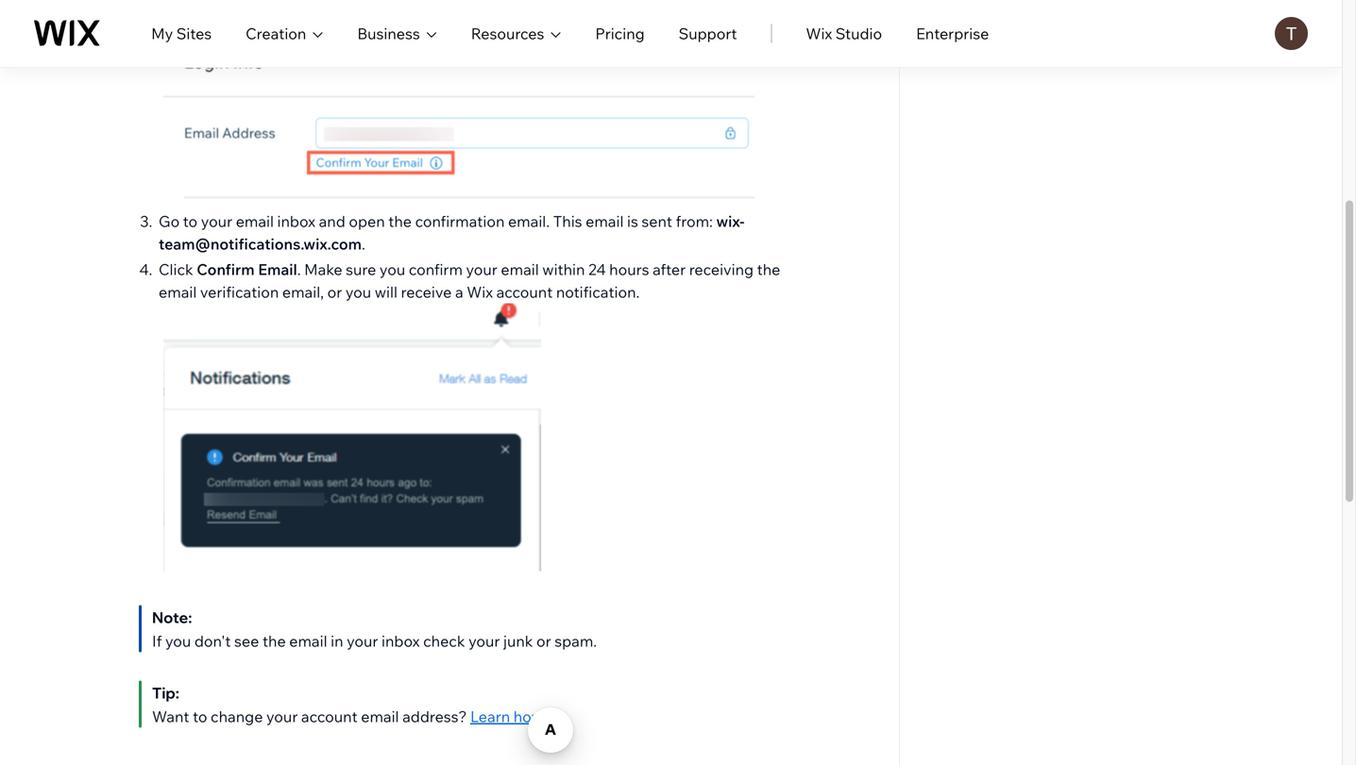 Task type: vqa. For each thing, say whether or not it's contained in the screenshot.
account within . Make sure you confirm your email within 24 hours after receiving the email verification email, or you will receive a Wix account notification.
yes



Task type: describe. For each thing, give the bounding box(es) containing it.
will
[[375, 283, 398, 302]]

go to your email inbox and open the confirmation email. this email is sent from:
[[159, 212, 716, 231]]

studio
[[836, 24, 882, 43]]

1 vertical spatial email
[[258, 260, 297, 279]]

account inside . make sure you confirm your email within 24 hours after receiving the email verification email, or you will receive a wix account notification.
[[496, 283, 553, 302]]

wix studio
[[806, 24, 882, 43]]

or inside the note: if you don't see the email in your inbox check your junk or spam.
[[536, 632, 551, 651]]

0 vertical spatial inbox
[[277, 212, 315, 231]]

pricing
[[595, 24, 645, 43]]

business
[[357, 24, 420, 43]]

your left junk
[[469, 632, 500, 651]]

is
[[627, 212, 638, 231]]

change
[[211, 708, 263, 727]]

24
[[588, 260, 606, 279]]

click for click confirm your email under login info
[[159, 11, 193, 30]]

wix-
[[716, 212, 745, 231]]

email down click confirm email
[[159, 283, 197, 302]]

email,
[[282, 283, 324, 302]]

tip:
[[152, 684, 179, 703]]

get matched
[[939, 33, 1009, 47]]

the inside . make sure you confirm your email within 24 hours after receiving the email verification email, or you will receive a wix account notification.
[[757, 260, 780, 279]]

email.
[[508, 212, 550, 231]]

go
[[159, 212, 180, 231]]

see
[[234, 632, 259, 651]]

business button
[[357, 22, 437, 45]]

tip: want to change your account email address? learn how
[[152, 684, 543, 727]]

note: if you don't see the email in your inbox check your junk or spam.
[[152, 609, 600, 651]]

creation button
[[246, 22, 323, 45]]

the inside the note: if you don't see the email in your inbox check your junk or spam.
[[263, 632, 286, 651]]

receive
[[401, 283, 452, 302]]

profile image image
[[1275, 17, 1308, 50]]

your right "in" on the bottom
[[347, 632, 378, 651]]

wix studio link
[[806, 22, 882, 45]]

or inside . make sure you confirm your email within 24 hours after receiving the email verification email, or you will receive a wix account notification.
[[327, 283, 342, 302]]

address?
[[402, 708, 467, 727]]

login
[[382, 11, 422, 30]]

support
[[679, 24, 737, 43]]

inbox inside the note: if you don't see the email in your inbox check your junk or spam.
[[382, 632, 420, 651]]

from:
[[676, 212, 713, 231]]

your
[[258, 11, 291, 30]]

learn how link
[[470, 708, 543, 727]]

1 horizontal spatial wix
[[806, 24, 832, 43]]

account inside 'tip: want to change your account email address? learn how'
[[301, 708, 358, 727]]

to inside 'tip: want to change your account email address? learn how'
[[193, 708, 207, 727]]

and
[[319, 212, 345, 231]]

don't
[[194, 632, 231, 651]]

enterprise link
[[916, 22, 989, 45]]

spam.
[[555, 632, 597, 651]]

my
[[151, 24, 173, 43]]

team@notifications.wix.com
[[159, 235, 362, 254]]

make
[[304, 260, 342, 279]]

confirmation
[[415, 212, 505, 231]]

support link
[[679, 22, 737, 45]]

how
[[514, 708, 543, 727]]

info
[[425, 11, 453, 30]]

in
[[331, 632, 343, 651]]

0 vertical spatial to
[[183, 212, 198, 231]]

under
[[337, 11, 378, 30]]

open
[[349, 212, 385, 231]]

confirm
[[409, 260, 463, 279]]

verification
[[200, 283, 279, 302]]

matched
[[961, 33, 1009, 47]]

my sites link
[[151, 22, 212, 45]]

note:
[[152, 609, 192, 628]]

within
[[542, 260, 585, 279]]

this
[[553, 212, 582, 231]]

creation
[[246, 24, 306, 43]]

junk
[[503, 632, 533, 651]]



Task type: locate. For each thing, give the bounding box(es) containing it.
1 horizontal spatial account
[[496, 283, 553, 302]]

email inside 'tip: want to change your account email address? learn how'
[[361, 708, 399, 727]]

confirm for your
[[197, 11, 255, 30]]

click for click confirm email
[[159, 260, 193, 279]]

account down 'within'
[[496, 283, 553, 302]]

to right the 'want'
[[193, 708, 207, 727]]

to right go
[[183, 212, 198, 231]]

. for . make sure you confirm your email within 24 hours after receiving the email verification email, or you will receive a wix account notification.
[[297, 260, 301, 279]]

1 vertical spatial confirm
[[197, 260, 255, 279]]

. for .
[[362, 235, 369, 254]]

your right confirm
[[466, 260, 498, 279]]

confirm left your
[[197, 11, 255, 30]]

inbox left and
[[277, 212, 315, 231]]

if
[[152, 632, 162, 651]]

0 horizontal spatial you
[[165, 632, 191, 651]]

wix right a
[[467, 283, 493, 302]]

1 horizontal spatial the
[[388, 212, 412, 231]]

confirm up verification
[[197, 260, 255, 279]]

get matched link
[[928, 30, 1020, 51]]

email right your
[[294, 11, 333, 30]]

. make sure you confirm your email within 24 hours after receiving the email verification email, or you will receive a wix account notification.
[[159, 260, 780, 302]]

email
[[294, 11, 333, 30], [258, 260, 297, 279]]

1 horizontal spatial inbox
[[382, 632, 420, 651]]

.
[[362, 235, 369, 254], [297, 260, 301, 279]]

0 vertical spatial account
[[496, 283, 553, 302]]

after
[[653, 260, 686, 279]]

. up email,
[[297, 260, 301, 279]]

1 vertical spatial .
[[297, 260, 301, 279]]

2 horizontal spatial the
[[757, 260, 780, 279]]

notification.
[[556, 283, 640, 302]]

your right go
[[201, 212, 232, 231]]

1 horizontal spatial .
[[362, 235, 369, 254]]

the right see
[[263, 632, 286, 651]]

want
[[152, 708, 189, 727]]

confirm
[[197, 11, 255, 30], [197, 260, 255, 279]]

1 horizontal spatial you
[[346, 283, 371, 302]]

0 vertical spatial you
[[380, 260, 405, 279]]

. down 'open'
[[362, 235, 369, 254]]

1 confirm from the top
[[197, 11, 255, 30]]

0 horizontal spatial the
[[263, 632, 286, 651]]

inbox
[[277, 212, 315, 231], [382, 632, 420, 651]]

0 vertical spatial the
[[388, 212, 412, 231]]

you up will
[[380, 260, 405, 279]]

sure
[[346, 260, 376, 279]]

email
[[236, 212, 274, 231], [586, 212, 624, 231], [501, 260, 539, 279], [159, 283, 197, 302], [289, 632, 327, 651], [361, 708, 399, 727]]

your
[[201, 212, 232, 231], [466, 260, 498, 279], [347, 632, 378, 651], [469, 632, 500, 651], [266, 708, 298, 727]]

sent
[[642, 212, 672, 231]]

0 vertical spatial or
[[327, 283, 342, 302]]

wix- team@notifications.wix.com
[[159, 212, 745, 254]]

email left 'within'
[[501, 260, 539, 279]]

or
[[327, 283, 342, 302], [536, 632, 551, 651]]

0 horizontal spatial or
[[327, 283, 342, 302]]

or down make
[[327, 283, 342, 302]]

1 vertical spatial click
[[159, 260, 193, 279]]

0 vertical spatial .
[[362, 235, 369, 254]]

email left "in" on the bottom
[[289, 632, 327, 651]]

0 horizontal spatial inbox
[[277, 212, 315, 231]]

0 horizontal spatial .
[[297, 260, 301, 279]]

1 vertical spatial the
[[757, 260, 780, 279]]

0 vertical spatial email
[[294, 11, 333, 30]]

email left is on the top left of the page
[[586, 212, 624, 231]]

you
[[380, 260, 405, 279], [346, 283, 371, 302], [165, 632, 191, 651]]

resources button
[[471, 22, 561, 45]]

learn
[[470, 708, 510, 727]]

receiving
[[689, 260, 754, 279]]

enterprise
[[916, 24, 989, 43]]

2 vertical spatial you
[[165, 632, 191, 651]]

your inside . make sure you confirm your email within 24 hours after receiving the email verification email, or you will receive a wix account notification.
[[466, 260, 498, 279]]

email up team@notifications.wix.com
[[236, 212, 274, 231]]

a
[[455, 283, 463, 302]]

the right 'open'
[[388, 212, 412, 231]]

account
[[496, 283, 553, 302], [301, 708, 358, 727]]

sites
[[176, 24, 212, 43]]

1 vertical spatial to
[[193, 708, 207, 727]]

email down team@notifications.wix.com
[[258, 260, 297, 279]]

inbox left check
[[382, 632, 420, 651]]

your right change
[[266, 708, 298, 727]]

1 vertical spatial inbox
[[382, 632, 420, 651]]

1 horizontal spatial or
[[536, 632, 551, 651]]

get
[[939, 33, 959, 47]]

0 vertical spatial confirm
[[197, 11, 255, 30]]

wix
[[806, 24, 832, 43], [467, 283, 493, 302]]

0 horizontal spatial wix
[[467, 283, 493, 302]]

2 click from the top
[[159, 260, 193, 279]]

0 horizontal spatial account
[[301, 708, 358, 727]]

hours
[[609, 260, 649, 279]]

2 confirm from the top
[[197, 260, 255, 279]]

the right receiving
[[757, 260, 780, 279]]

resources
[[471, 24, 544, 43]]

my sites
[[151, 24, 212, 43]]

wix inside . make sure you confirm your email within 24 hours after receiving the email verification email, or you will receive a wix account notification.
[[467, 283, 493, 302]]

. inside . make sure you confirm your email within 24 hours after receiving the email verification email, or you will receive a wix account notification.
[[297, 260, 301, 279]]

to
[[183, 212, 198, 231], [193, 708, 207, 727]]

click confirm your email under login info
[[159, 11, 453, 30]]

1 vertical spatial or
[[536, 632, 551, 651]]

wix left studio
[[806, 24, 832, 43]]

0 vertical spatial click
[[159, 11, 193, 30]]

you down sure
[[346, 283, 371, 302]]

or right junk
[[536, 632, 551, 651]]

2 vertical spatial the
[[263, 632, 286, 651]]

the
[[388, 212, 412, 231], [757, 260, 780, 279], [263, 632, 286, 651]]

you right if
[[165, 632, 191, 651]]

check
[[423, 632, 465, 651]]

your inside 'tip: want to change your account email address? learn how'
[[266, 708, 298, 727]]

account down "in" on the bottom
[[301, 708, 358, 727]]

1 vertical spatial wix
[[467, 283, 493, 302]]

email inside the note: if you don't see the email in your inbox check your junk or spam.
[[289, 632, 327, 651]]

1 vertical spatial you
[[346, 283, 371, 302]]

click confirm email
[[159, 260, 297, 279]]

confirm for email
[[197, 260, 255, 279]]

1 vertical spatial account
[[301, 708, 358, 727]]

pricing link
[[595, 22, 645, 45]]

click
[[159, 11, 193, 30], [159, 260, 193, 279]]

1 click from the top
[[159, 11, 193, 30]]

2 horizontal spatial you
[[380, 260, 405, 279]]

email left address?
[[361, 708, 399, 727]]

0 vertical spatial wix
[[806, 24, 832, 43]]

you inside the note: if you don't see the email in your inbox check your junk or spam.
[[165, 632, 191, 651]]



